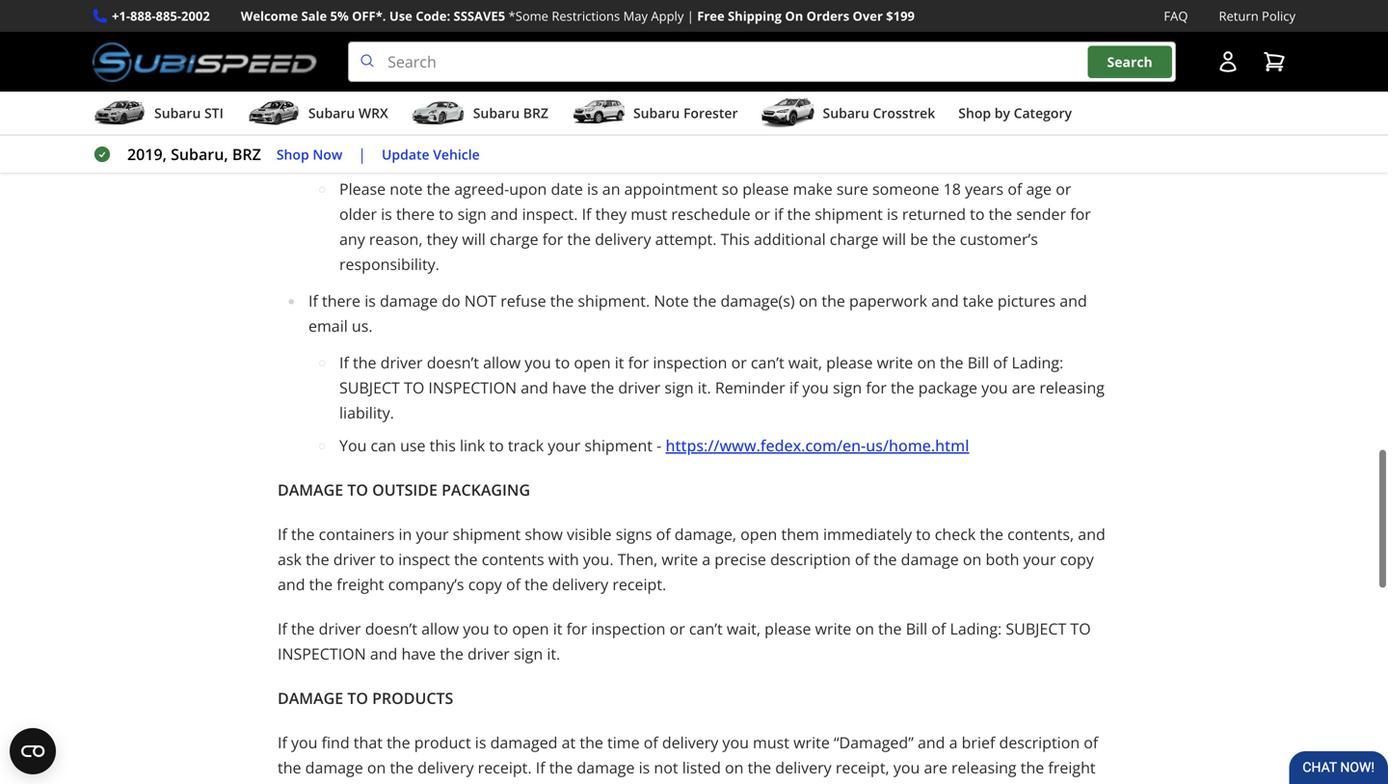 Task type: describe. For each thing, give the bounding box(es) containing it.
1 vertical spatial not
[[656, 782, 681, 784]]

if inside please note the agreed-upon date is an appointment so please make sure someone 18 years of age or older is there to sign and inspect. if they must reschedule or if the shipment is returned to the sender for any reason, they will charge for the delivery attempt. this additional charge will be the customer's responsibility.
[[582, 204, 592, 224]]

if the containers in your shipment show visible signs of damage, open them immediately to check the contents, and ask the driver to inspect the contents with you. then, write a precise description of the damage on both your copy and the freight company's copy of the delivery receipt.
[[278, 524, 1106, 595]]

subject for if the driver doesn't allow you to open it for inspection or can't wait, please write on the bill of lading: subject to inspection and have the driver sign it. reminder if you sign for the package you are releasing liability.
[[339, 377, 400, 398]]

0 vertical spatial they
[[596, 204, 627, 224]]

0 vertical spatial 24-
[[670, 71, 692, 91]]

period,
[[555, 121, 606, 141]]

on inside if there is damage do not refuse the shipment. note the damage(s) on the paperwork and take pictures and email us.
[[799, 290, 818, 311]]

and inside if the driver doesn't allow you to open it for inspection or can't wait, please write on the bill of lading: subject to inspection and have the driver sign it.
[[370, 643, 398, 664]]

inspection for if the driver doesn't allow you to open it for inspection or can't wait, please write on the bill of lading: subject to inspection and have the driver sign it.
[[591, 618, 666, 639]]

0 horizontal spatial 24-
[[494, 121, 516, 141]]

wait, for if the driver doesn't allow you to open it for inspection or can't wait, please write on the bill of lading: subject to inspection and have the driver sign it.
[[727, 618, 761, 639]]

allow for if the driver doesn't allow you to open it for inspection or can't wait, please write on the bill of lading: subject to inspection and have the driver sign it.
[[422, 618, 459, 639]]

if for if you find that the product is damaged at the time of delivery you must write "damaged" and a brief description of the damage on the delivery receipt. if the damage is not listed on the delivery receipt, you are releasing the freight company and subispeed of any liability for damages not reported on the delivery receipt. please ensure accura
[[278, 732, 287, 753]]

if for if the containers in your shipment show visible signs of damage, open them immediately to check the contents, and ask the driver to inspect the contents with you. then, write a precise description of the damage on both your copy and the freight company's copy of the delivery receipt.
[[278, 524, 287, 545]]

company inside the if you find that the product is damaged at the time of delivery you must write "damaged" and a brief description of the damage on the delivery receipt. if the damage is not listed on the delivery receipt, you are releasing the freight company and subispeed of any liability for damages not reported on the delivery receipt. please ensure accura
[[278, 782, 344, 784]]

use
[[389, 7, 413, 25]]

any inside please note the agreed-upon date is an appointment so please make sure someone 18 years of age or older is there to sign and inspect. if they must reschedule or if the shipment is returned to the sender for any reason, they will charge for the delivery attempt. this additional charge will be the customer's responsibility.
[[339, 229, 365, 249]]

freight inside the if you find that the product is damaged at the time of delivery you must write "damaged" and a brief description of the damage on the delivery receipt. if the damage is not listed on the delivery receipt, you are releasing the freight company and subispeed of any liability for damages not reported on the delivery receipt. please ensure accura
[[1049, 757, 1096, 778]]

a subaru forester thumbnail image image
[[572, 98, 626, 127]]

crosstrek
[[873, 104, 936, 122]]

you left find
[[291, 732, 318, 753]]

on up 'reported'
[[725, 757, 744, 778]]

reason,
[[369, 229, 423, 249]]

is right "product"
[[475, 732, 487, 753]]

if you find that the product is damaged at the time of delivery you must write "damaged" and a brief description of the damage on the delivery receipt. if the damage is not listed on the delivery receipt, you are releasing the freight company and subispeed of any liability for damages not reported on the delivery receipt. please ensure accura
[[278, 732, 1099, 784]]

show
[[525, 524, 563, 545]]

0 vertical spatial your
[[548, 435, 581, 456]]

you up https://www.fedex.com/en-us/home.html link
[[803, 377, 829, 398]]

sti
[[204, 104, 224, 122]]

damage inside if the containers in your shipment show visible signs of damage, open them immediately to check the contents, and ask the driver to inspect the contents with you. then, write a precise description of the damage on both your copy and the freight company's copy of the delivery receipt.
[[901, 549, 959, 570]]

damage,
[[675, 524, 737, 545]]

you down welcome sale 5% off*. use code: sssave5 *some restrictions may apply | free shipping on orders over $199
[[546, 34, 572, 55]]

please inside please note the agreed-upon date is an appointment so please make sure someone 18 years of age or older is there to sign and inspect. if they must reschedule or if the shipment is returned to the sender for any reason, they will charge for the delivery attempt. this additional charge will be the customer's responsibility.
[[339, 179, 386, 199]]

wrx
[[359, 104, 388, 122]]

appointment
[[625, 179, 718, 199]]

center
[[339, 96, 385, 116]]

arrival
[[642, 96, 687, 116]]

faq link
[[1164, 6, 1189, 26]]

pictures
[[998, 290, 1056, 311]]

containers
[[319, 524, 395, 545]]

to inside the if the driver doesn't allow you to open it for inspection or can't wait, please write on the bill of lading: subject to inspection and have the driver sign it. reminder if you sign for the package you are releasing liability.
[[404, 377, 425, 398]]

inspect
[[399, 549, 450, 570]]

over
[[853, 7, 883, 25]]

is down someone on the right top of the page
[[887, 204, 899, 224]]

company down code:
[[391, 34, 457, 55]]

is up damages
[[639, 757, 650, 778]]

reported
[[685, 782, 748, 784]]

update
[[382, 145, 430, 163]]

years
[[965, 179, 1004, 199]]

subaru for subaru crosstrek
[[823, 104, 870, 122]]

0 vertical spatial |
[[687, 7, 694, 25]]

for right sender
[[1071, 204, 1091, 224]]

shop now
[[277, 145, 343, 163]]

will down sssave5
[[461, 34, 484, 55]]

on inside the if the driver doesn't allow you to open it for inspection or can't wait, please write on the bill of lading: subject to inspection and have the driver sign it. reminder if you sign for the package you are releasing liability.
[[918, 352, 936, 373]]

of inside if the driver doesn't allow you to open it for inspection or can't wait, please write on the bill of lading: subject to inspection and have the driver sign it.
[[932, 618, 946, 639]]

subaru for subaru brz
[[473, 104, 520, 122]]

company up a subaru brz thumbnail image
[[394, 71, 460, 91]]

you can use this link to track your shipment - https://www.fedex.com/en-us/home.html
[[339, 435, 970, 456]]

if the driver doesn't allow you to open it for inspection or can't wait, please write on the bill of lading: subject to inspection and have the driver sign it.
[[278, 618, 1091, 664]]

freight company has limited space. there is a 24-hour period once the freight arrives at the delivery service center and the freight company has given arrival notice to the consignee to call back in and get it scheduled. after that 24-hour period, storage may begin. additional costs will be the customer's responsibility.
[[339, 71, 1109, 166]]

shop by category button
[[959, 96, 1072, 134]]

upon
[[509, 179, 547, 199]]

please inside please note the agreed-upon date is an appointment so please make sure someone 18 years of age or older is there to sign and inspect. if they must reschedule or if the shipment is returned to the sender for any reason, they will charge for the delivery attempt. this additional charge will be the customer's responsibility.
[[743, 179, 789, 199]]

find
[[322, 732, 350, 753]]

and inside the if the driver doesn't allow you to open it for inspection or can't wait, please write on the bill of lading: subject to inspection and have the driver sign it. reminder if you sign for the package you are releasing liability.
[[521, 377, 548, 398]]

outside
[[372, 479, 438, 500]]

reschedule
[[672, 204, 751, 224]]

us.
[[352, 315, 373, 336]]

open inside if the containers in your shipment show visible signs of damage, open them immediately to check the contents, and ask the driver to inspect the contents with you. then, write a precise description of the damage on both your copy and the freight company's copy of the delivery receipt.
[[741, 524, 778, 545]]

delivery up listed
[[662, 732, 719, 753]]

0 horizontal spatial brz
[[232, 144, 261, 165]]

shipment inside please note the agreed-upon date is an appointment so please make sure someone 18 years of age or older is there to sign and inspect. if they must reschedule or if the shipment is returned to the sender for any reason, they will charge for the delivery attempt. this additional charge will be the customer's responsibility.
[[815, 204, 883, 224]]

on inside if the driver doesn't allow you to open it for inspection or can't wait, please write on the bill of lading: subject to inspection and have the driver sign it.
[[856, 618, 875, 639]]

on up subispeed
[[367, 757, 386, 778]]

brief
[[962, 732, 996, 753]]

lading: for if the driver doesn't allow you to open it for inspection or can't wait, please write on the bill of lading: subject to inspection and have the driver sign it.
[[950, 618, 1002, 639]]

paperwork
[[850, 290, 928, 311]]

subaru crosstrek button
[[761, 96, 936, 134]]

of inside please note the agreed-upon date is an appointment so please make sure someone 18 years of age or older is there to sign and inspect. if they must reschedule or if the shipment is returned to the sender for any reason, they will charge for the delivery attempt. this additional charge will be the customer's responsibility.
[[1008, 179, 1023, 199]]

is up reason,
[[381, 204, 392, 224]]

subispeed logo image
[[93, 42, 317, 82]]

vehicle
[[433, 145, 480, 163]]

for down shipment. at the left of the page
[[628, 352, 649, 373]]

date.
[[793, 34, 829, 55]]

policy
[[1262, 7, 1296, 25]]

button image
[[1217, 50, 1240, 73]]

storage
[[610, 121, 664, 141]]

to inside if the driver doesn't allow you to open it for inspection or can't wait, please write on the bill of lading: subject to inspection and have the driver sign it.
[[1071, 618, 1091, 639]]

1 vertical spatial copy
[[468, 574, 502, 595]]

damages
[[587, 782, 652, 784]]

and right contents,
[[1078, 524, 1106, 545]]

for inside if the driver doesn't allow you to open it for inspection or can't wait, please write on the bill of lading: subject to inspection and have the driver sign it.
[[567, 618, 587, 639]]

driver up damaged
[[468, 643, 510, 664]]

2 charge from the left
[[830, 229, 879, 249]]

refuse
[[501, 290, 546, 311]]

delivery down "product"
[[418, 757, 474, 778]]

update vehicle button
[[382, 143, 480, 165]]

this
[[721, 229, 750, 249]]

subject for if the driver doesn't allow you to open it for inspection or can't wait, please write on the bill of lading: subject to inspection and have the driver sign it.
[[1006, 618, 1067, 639]]

delivery left 'receipt,'
[[776, 757, 832, 778]]

subaru forester button
[[572, 96, 738, 134]]

signs
[[616, 524, 652, 545]]

note
[[390, 179, 423, 199]]

space.
[[547, 71, 592, 91]]

damage down find
[[305, 757, 363, 778]]

responsibility. inside freight company has limited space. there is a 24-hour period once the freight arrives at the delivery service center and the freight company has given arrival notice to the consignee to call back in and get it scheduled. after that 24-hour period, storage may begin. additional costs will be the customer's responsibility.
[[339, 146, 440, 166]]

in inside if the containers in your shipment show visible signs of damage, open them immediately to check the contents, and ask the driver to inspect the contents with you. then, write a precise description of the damage on both your copy and the freight company's copy of the delivery receipt.
[[399, 524, 412, 545]]

sign up https://www.fedex.com/en-us/home.html link
[[833, 377, 862, 398]]

bill for if the driver doesn't allow you to open it for inspection or can't wait, please write on the bill of lading: subject to inspection and have the driver sign it. reminder if you sign for the package you are releasing liability.
[[968, 352, 990, 373]]

damage inside if there is damage do not refuse the shipment. note the damage(s) on the paperwork and take pictures and email us.
[[380, 290, 438, 311]]

allow for if the driver doesn't allow you to open it for inspection or can't wait, please write on the bill of lading: subject to inspection and have the driver sign it. reminder if you sign for the package you are releasing liability.
[[483, 352, 521, 373]]

us/home.html
[[866, 435, 970, 456]]

with
[[549, 549, 579, 570]]

company down limited
[[500, 96, 566, 116]]

damage for damage to products
[[278, 688, 343, 708]]

you down the "damaged"
[[894, 757, 920, 778]]

or right the "age"
[[1056, 179, 1072, 199]]

subaru for subaru wrx
[[308, 104, 355, 122]]

subaru crosstrek
[[823, 104, 936, 122]]

inspection for if the driver doesn't allow you to open it for inspection or can't wait, please write on the bill of lading: subject to inspection and have the driver sign it. reminder if you sign for the package you are releasing liability.
[[653, 352, 728, 373]]

delivery down 'receipt,'
[[803, 782, 859, 784]]

will inside freight company has limited space. there is a 24-hour period once the freight arrives at the delivery service center and the freight company has given arrival notice to the consignee to call back in and get it scheduled. after that 24-hour period, storage may begin. additional costs will be the customer's responsibility.
[[869, 121, 892, 141]]

category
[[1014, 104, 1072, 122]]

subaru,
[[171, 144, 228, 165]]

you
[[339, 435, 367, 456]]

https://www.fedex.com/en-
[[666, 435, 866, 456]]

that inside freight company has limited space. there is a 24-hour period once the freight arrives at the delivery service center and the freight company has given arrival notice to the consignee to call back in and get it scheduled. after that 24-hour period, storage may begin. additional costs will be the customer's responsibility.
[[461, 121, 490, 141]]

it. for if the driver doesn't allow you to open it for inspection or can't wait, please write on the bill of lading: subject to inspection and have the driver sign it. reminder if you sign for the package you are releasing liability.
[[698, 377, 711, 398]]

for down inspect.
[[543, 229, 563, 249]]

and right wrx
[[389, 96, 417, 116]]

must inside please note the agreed-upon date is an appointment so please make sure someone 18 years of age or older is there to sign and inspect. if they must reschedule or if the shipment is returned to the sender for any reason, they will charge for the delivery attempt. this additional charge will be the customer's responsibility.
[[631, 204, 668, 224]]

2 vertical spatial receipt.
[[863, 782, 917, 784]]

ensure
[[971, 782, 1021, 784]]

use
[[400, 435, 426, 456]]

do
[[442, 290, 461, 311]]

packaging
[[442, 479, 530, 500]]

or inside the if the driver doesn't allow you to open it for inspection or can't wait, please write on the bill of lading: subject to inspection and have the driver sign it. reminder if you sign for the package you are releasing liability.
[[732, 352, 747, 373]]

to inside the if the driver doesn't allow you to open it for inspection or can't wait, please write on the bill of lading: subject to inspection and have the driver sign it. reminder if you sign for the package you are releasing liability.
[[555, 352, 570, 373]]

at inside freight company has limited space. there is a 24-hour period once the freight arrives at the delivery service center and the freight company has given arrival notice to the consignee to call back in and get it scheduled. after that 24-hour period, storage may begin. additional costs will be the customer's responsibility.
[[953, 71, 967, 91]]

lading: for if the driver doesn't allow you to open it for inspection or can't wait, please write on the bill of lading: subject to inspection and have the driver sign it. reminder if you sign for the package you are releasing liability.
[[1012, 352, 1064, 373]]

free
[[697, 7, 725, 25]]

1 horizontal spatial has
[[570, 96, 596, 116]]

can't for if the driver doesn't allow you to open it for inspection or can't wait, please write on the bill of lading: subject to inspection and have the driver sign it. reminder if you sign for the package you are releasing liability.
[[751, 352, 785, 373]]

a subaru wrx thumbnail image image
[[247, 98, 301, 127]]

can
[[371, 435, 396, 456]]

5%
[[330, 7, 349, 25]]

you inside if the driver doesn't allow you to open it for inspection or can't wait, please write on the bill of lading: subject to inspection and have the driver sign it.
[[463, 618, 490, 639]]

damage up damages
[[577, 757, 635, 778]]

subaru for subaru forester
[[634, 104, 680, 122]]

if for if the driver doesn't allow you to open it for inspection or can't wait, please write on the bill of lading: subject to inspection and have the driver sign it.
[[278, 618, 287, 639]]

subaru sti button
[[93, 96, 224, 134]]

write for if you find that the product is damaged at the time of delivery you must write "damaged" and a brief description of the damage on the delivery receipt. if the damage is not listed on the delivery receipt, you are releasing the freight company and subispeed of any liability for damages not reported on the delivery receipt. please ensure accura
[[794, 732, 830, 753]]

write for if the driver doesn't allow you to open it for inspection or can't wait, please write on the bill of lading: subject to inspection and have the driver sign it. reminder if you sign for the package you are releasing liability.
[[877, 352, 914, 373]]

will down returned
[[883, 229, 907, 249]]

and down find
[[348, 782, 375, 784]]

driver up you can use this link to track your shipment - https://www.fedex.com/en-us/home.html
[[619, 377, 661, 398]]

orders
[[807, 7, 850, 25]]

will down agreed-
[[462, 229, 486, 249]]

in inside freight company has limited space. there is a 24-hour period once the freight arrives at the delivery service center and the freight company has given arrival notice to the consignee to call back in and get it scheduled. after that 24-hour period, storage may begin. additional costs will be the customer's responsibility.
[[946, 96, 960, 116]]

driver inside if the containers in your shipment show visible signs of damage, open them immediately to check the contents, and ask the driver to inspect the contents with you. then, write a precise description of the damage on both your copy and the freight company's copy of the delivery receipt.
[[333, 549, 376, 570]]

inspect.
[[522, 204, 578, 224]]

additional
[[754, 229, 826, 249]]

can't for if the driver doesn't allow you to open it for inspection or can't wait, please write on the bill of lading: subject to inspection and have the driver sign it.
[[689, 618, 723, 639]]

885-
[[156, 7, 181, 25]]

shipment inside if the containers in your shipment show visible signs of damage, open them immediately to check the contents, and ask the driver to inspect the contents with you. then, write a precise description of the damage on both your copy and the freight company's copy of the delivery receipt.
[[453, 524, 521, 545]]

service
[[1059, 71, 1109, 91]]

subaru sti
[[154, 104, 224, 122]]

please note the agreed-upon date is an appointment so please make sure someone 18 years of age or older is there to sign and inspect. if they must reschedule or if the shipment is returned to the sender for any reason, they will charge for the delivery attempt. this additional charge will be the customer's responsibility.
[[339, 179, 1091, 274]]

a inside if the containers in your shipment show visible signs of damage, open them immediately to check the contents, and ask the driver to inspect the contents with you. then, write a precise description of the damage on both your copy and the freight company's copy of the delivery receipt.
[[702, 549, 711, 570]]

package
[[919, 377, 978, 398]]

-
[[657, 435, 662, 456]]

be inside please note the agreed-upon date is an appointment so please make sure someone 18 years of age or older is there to sign and inspect. if they must reschedule or if the shipment is returned to the sender for any reason, they will charge for the delivery attempt. this additional charge will be the customer's responsibility.
[[911, 229, 929, 249]]

0 horizontal spatial your
[[416, 524, 449, 545]]

doesn't for if the driver doesn't allow you to open it for inspection or can't wait, please write on the bill of lading: subject to inspection and have the driver sign it.
[[365, 618, 418, 639]]

1 vertical spatial they
[[427, 229, 458, 249]]

date
[[551, 179, 583, 199]]

limited
[[493, 71, 543, 91]]

update vehicle
[[382, 145, 480, 163]]

delivery inside freight company has limited space. there is a 24-hour period once the freight arrives at the delivery service center and the freight company has given arrival notice to the consignee to call back in and get it scheduled. after that 24-hour period, storage may begin. additional costs will be the customer's responsibility.
[[998, 71, 1055, 91]]

a subaru sti thumbnail image image
[[93, 98, 147, 127]]

description inside if the containers in your shipment show visible signs of damage, open them immediately to check the contents, and ask the driver to inspect the contents with you. then, write a precise description of the damage on both your copy and the freight company's copy of the delivery receipt.
[[771, 549, 851, 570]]

driver up liability.
[[381, 352, 423, 373]]

if up the liability on the left bottom of page
[[536, 757, 545, 778]]

0 horizontal spatial receipt.
[[478, 757, 532, 778]]

visible
[[567, 524, 612, 545]]

sale
[[301, 7, 327, 25]]

customer's inside please note the agreed-upon date is an appointment so please make sure someone 18 years of age or older is there to sign and inspect. if they must reschedule or if the shipment is returned to the sender for any reason, they will charge for the delivery attempt. this additional charge will be the customer's responsibility.
[[960, 229, 1039, 249]]

+1-888-885-2002 link
[[112, 6, 210, 26]]

2019,
[[127, 144, 167, 165]]

faq
[[1164, 7, 1189, 25]]

a down the 'free'
[[720, 34, 729, 55]]

please for if the driver doesn't allow you to open it for inspection or can't wait, please write on the bill of lading: subject to inspection and have the driver sign it.
[[765, 618, 812, 639]]

18
[[944, 179, 961, 199]]

open for if the driver doesn't allow you to open it for inspection or can't wait, please write on the bill of lading: subject to inspection and have the driver sign it.
[[512, 618, 549, 639]]

open widget image
[[10, 728, 56, 774]]

for up us/home.html
[[866, 377, 887, 398]]

any inside the if you find that the product is damaged at the time of delivery you must write "damaged" and a brief description of the damage on the delivery receipt. if the damage is not listed on the delivery receipt, you are releasing the freight company and subispeed of any liability for damages not reported on the delivery receipt. please ensure accura
[[478, 782, 504, 784]]

after
[[421, 121, 457, 141]]

and left the "take"
[[932, 290, 959, 311]]

if for if the driver doesn't allow you to open it for inspection or can't wait, please write on the bill of lading: subject to inspection and have the driver sign it. reminder if you sign for the package you are releasing liability.
[[339, 352, 349, 373]]

bill for if the driver doesn't allow you to open it for inspection or can't wait, please write on the bill of lading: subject to inspection and have the driver sign it.
[[906, 618, 928, 639]]

email
[[309, 315, 348, 336]]

it inside freight company has limited space. there is a 24-hour period once the freight arrives at the delivery service center and the freight company has given arrival notice to the consignee to call back in and get it scheduled. after that 24-hour period, storage may begin. additional costs will be the customer's responsibility.
[[1022, 96, 1031, 116]]

or inside if the driver doesn't allow you to open it for inspection or can't wait, please write on the bill of lading: subject to inspection and have the driver sign it.
[[670, 618, 685, 639]]

once
[[782, 71, 817, 91]]

subispeed
[[379, 782, 455, 784]]

write for if the driver doesn't allow you to open it for inspection or can't wait, please write on the bill of lading: subject to inspection and have the driver sign it.
[[816, 618, 852, 639]]

make
[[793, 179, 833, 199]]

*some
[[509, 7, 549, 25]]

receipt. inside if the containers in your shipment show visible signs of damage, open them immediately to check the contents, and ask the driver to inspect the contents with you. then, write a precise description of the damage on both your copy and the freight company's copy of the delivery receipt.
[[613, 574, 667, 595]]

on right 'reported'
[[752, 782, 771, 784]]

0 vertical spatial has
[[464, 71, 489, 91]]

are inside the if the driver doesn't allow you to open it for inspection or can't wait, please write on the bill of lading: subject to inspection and have the driver sign it. reminder if you sign for the package you are releasing liability.
[[1012, 377, 1036, 398]]



Task type: vqa. For each thing, say whether or not it's contained in the screenshot.
Shop Injen LINK
no



Task type: locate. For each thing, give the bounding box(es) containing it.
doesn't for if the driver doesn't allow you to open it for inspection or can't wait, please write on the bill of lading: subject to inspection and have the driver sign it. reminder if you sign for the package you are releasing liability.
[[427, 352, 479, 373]]

1 horizontal spatial shipment
[[585, 435, 653, 456]]

period
[[731, 71, 778, 91]]

0 vertical spatial inspection
[[653, 352, 728, 373]]

2 vertical spatial it
[[553, 618, 563, 639]]

if inside the if the driver doesn't allow you to open it for inspection or can't wait, please write on the bill of lading: subject to inspection and have the driver sign it. reminder if you sign for the package you are releasing liability.
[[790, 377, 799, 398]]

open for if the driver doesn't allow you to open it for inspection or can't wait, please write on the bill of lading: subject to inspection and have the driver sign it. reminder if you sign for the package you are releasing liability.
[[574, 352, 611, 373]]

if up email
[[309, 290, 318, 311]]

wait, inside the if the driver doesn't allow you to open it for inspection or can't wait, please write on the bill of lading: subject to inspection and have the driver sign it. reminder if you sign for the package you are releasing liability.
[[789, 352, 823, 373]]

sign inside please note the agreed-upon date is an appointment so please make sure someone 18 years of age or older is there to sign and inspect. if they must reschedule or if the shipment is returned to the sender for any reason, they will charge for the delivery attempt. this additional charge will be the customer's responsibility.
[[458, 204, 487, 224]]

0 vertical spatial shipment
[[815, 204, 883, 224]]

1 vertical spatial that
[[354, 732, 383, 753]]

0 vertical spatial can't
[[751, 352, 785, 373]]

older
[[339, 204, 377, 224]]

if there is damage do not refuse the shipment. note the damage(s) on the paperwork and take pictures and email us.
[[309, 290, 1088, 336]]

not left listed
[[654, 757, 679, 778]]

schedule
[[652, 34, 716, 55]]

1 vertical spatial lading:
[[950, 618, 1002, 639]]

you right package
[[982, 377, 1008, 398]]

0 vertical spatial inspection
[[429, 377, 517, 398]]

you
[[546, 34, 572, 55], [525, 352, 551, 373], [803, 377, 829, 398], [982, 377, 1008, 398], [463, 618, 490, 639], [291, 732, 318, 753], [723, 732, 749, 753], [894, 757, 920, 778]]

freight inside if the containers in your shipment show visible signs of damage, open them immediately to check the contents, and ask the driver to inspect the contents with you. then, write a precise description of the damage on both your copy and the freight company's copy of the delivery receipt.
[[337, 574, 384, 595]]

1 horizontal spatial receipt.
[[613, 574, 667, 595]]

open inside if the driver doesn't allow you to open it for inspection or can't wait, please write on the bill of lading: subject to inspection and have the driver sign it.
[[512, 618, 549, 639]]

on up package
[[918, 352, 936, 373]]

subject inside the if the driver doesn't allow you to open it for inspection or can't wait, please write on the bill of lading: subject to inspection and have the driver sign it. reminder if you sign for the package you are releasing liability.
[[339, 377, 400, 398]]

brz
[[523, 104, 549, 122], [232, 144, 261, 165]]

delivery down shipping
[[733, 34, 789, 55]]

0 horizontal spatial that
[[354, 732, 383, 753]]

open inside the if the driver doesn't allow you to open it for inspection or can't wait, please write on the bill of lading: subject to inspection and have the driver sign it. reminder if you sign for the package you are releasing liability.
[[574, 352, 611, 373]]

2 vertical spatial please
[[765, 618, 812, 639]]

driver up 'damage to products' at the bottom left of page
[[319, 618, 361, 639]]

bill
[[968, 352, 990, 373], [906, 618, 928, 639]]

1 horizontal spatial open
[[574, 352, 611, 373]]

a inside freight company has limited space. there is a 24-hour period once the freight arrives at the delivery service center and the freight company has given arrival notice to the consignee to call back in and get it scheduled. after that 24-hour period, storage may begin. additional costs will be the customer's responsibility.
[[657, 71, 666, 91]]

1 horizontal spatial it.
[[698, 377, 711, 398]]

a left brief
[[950, 732, 958, 753]]

check
[[935, 524, 976, 545]]

you down 'refuse'
[[525, 352, 551, 373]]

shop left now
[[277, 145, 309, 163]]

your down contents,
[[1024, 549, 1057, 570]]

1 charge from the left
[[490, 229, 539, 249]]

1 horizontal spatial any
[[478, 782, 504, 784]]

0 horizontal spatial releasing
[[952, 757, 1017, 778]]

1 vertical spatial be
[[911, 229, 929, 249]]

have inside if the driver doesn't allow you to open it for inspection or can't wait, please write on the bill of lading: subject to inspection and have the driver sign it.
[[402, 643, 436, 664]]

0 horizontal spatial open
[[512, 618, 549, 639]]

1 horizontal spatial 24-
[[670, 71, 692, 91]]

brz inside subaru brz dropdown button
[[523, 104, 549, 122]]

1 vertical spatial has
[[570, 96, 596, 116]]

search input field
[[348, 42, 1177, 82]]

delivery inside please note the agreed-upon date is an appointment so please make sure someone 18 years of age or older is there to sign and inspect. if they must reschedule or if the shipment is returned to the sender for any reason, they will charge for the delivery attempt. this additional charge will be the customer's responsibility.
[[595, 229, 651, 249]]

must inside the if you find that the product is damaged at the time of delivery you must write "damaged" and a brief description of the damage on the delivery receipt. if the damage is not listed on the delivery receipt, you are releasing the freight company and subispeed of any liability for damages not reported on the delivery receipt. please ensure accura
[[753, 732, 790, 753]]

in
[[946, 96, 960, 116], [399, 524, 412, 545]]

there
[[396, 204, 435, 224], [322, 290, 361, 311]]

have
[[552, 377, 587, 398], [402, 643, 436, 664]]

in up inspect
[[399, 524, 412, 545]]

not
[[465, 290, 497, 311]]

inspection up link
[[429, 377, 517, 398]]

1 horizontal spatial releasing
[[1040, 377, 1105, 398]]

open down shipment. at the left of the page
[[574, 352, 611, 373]]

have for if the driver doesn't allow you to open it for inspection or can't wait, please write on the bill of lading: subject to inspection and have the driver sign it.
[[402, 643, 436, 664]]

damage(s)
[[721, 290, 795, 311]]

1 vertical spatial responsibility.
[[339, 254, 440, 274]]

there inside please note the agreed-upon date is an appointment so please make sure someone 18 years of age or older is there to sign and inspect. if they must reschedule or if the shipment is returned to the sender for any reason, they will charge for the delivery attempt. this additional charge will be the customer's responsibility.
[[396, 204, 435, 224]]

can't inside if the driver doesn't allow you to open it for inspection or can't wait, please write on the bill of lading: subject to inspection and have the driver sign it.
[[689, 618, 723, 639]]

allow inside if the driver doesn't allow you to open it for inspection or can't wait, please write on the bill of lading: subject to inspection and have the driver sign it.
[[422, 618, 459, 639]]

attempt.
[[655, 229, 717, 249]]

1 vertical spatial any
[[478, 782, 504, 784]]

and down the ask
[[278, 574, 305, 595]]

2 subaru from the left
[[308, 104, 355, 122]]

you down 'company's'
[[463, 618, 490, 639]]

0 vertical spatial if
[[774, 204, 784, 224]]

1 horizontal spatial in
[[946, 96, 960, 116]]

inspection
[[429, 377, 517, 398], [278, 643, 366, 664]]

1 horizontal spatial bill
[[968, 352, 990, 373]]

if up the ask
[[278, 524, 287, 545]]

1 vertical spatial description
[[1000, 732, 1080, 753]]

2 responsibility. from the top
[[339, 254, 440, 274]]

subject inside if the driver doesn't allow you to open it for inspection or can't wait, please write on the bill of lading: subject to inspection and have the driver sign it.
[[1006, 618, 1067, 639]]

doesn't inside the if the driver doesn't allow you to open it for inspection or can't wait, please write on the bill of lading: subject to inspection and have the driver sign it. reminder if you sign for the package you are releasing liability.
[[427, 352, 479, 373]]

1 horizontal spatial brz
[[523, 104, 549, 122]]

of inside the if the driver doesn't allow you to open it for inspection or can't wait, please write on the bill of lading: subject to inspection and have the driver sign it. reminder if you sign for the package you are releasing liability.
[[994, 352, 1008, 373]]

inspection for if the driver doesn't allow you to open it for inspection or can't wait, please write on the bill of lading: subject to inspection and have the driver sign it. reminder if you sign for the package you are releasing liability.
[[429, 377, 517, 398]]

inspection for if the driver doesn't allow you to open it for inspection or can't wait, please write on the bill of lading: subject to inspection and have the driver sign it.
[[278, 643, 366, 664]]

0 horizontal spatial subject
[[339, 377, 400, 398]]

lading: down both
[[950, 618, 1002, 639]]

subaru forester
[[634, 104, 738, 122]]

restrictions
[[552, 7, 620, 25]]

1 vertical spatial can't
[[689, 618, 723, 639]]

1 horizontal spatial can't
[[751, 352, 785, 373]]

may
[[668, 121, 699, 141]]

0 vertical spatial it
[[1022, 96, 1031, 116]]

is left an
[[587, 179, 599, 199]]

you up 'reported'
[[723, 732, 749, 753]]

immediately
[[824, 524, 912, 545]]

that inside the if you find that the product is damaged at the time of delivery you must write "damaged" and a brief description of the damage on the delivery receipt. if the damage is not listed on the delivery receipt, you are releasing the freight company and subispeed of any liability for damages not reported on the delivery receipt. please ensure accura
[[354, 732, 383, 753]]

wait, inside if the driver doesn't allow you to open it for inspection or can't wait, please write on the bill of lading: subject to inspection and have the driver sign it.
[[727, 618, 761, 639]]

and down agreed-
[[491, 204, 518, 224]]

damage down check
[[901, 549, 959, 570]]

1 responsibility. from the top
[[339, 146, 440, 166]]

or up reminder
[[732, 352, 747, 373]]

1 horizontal spatial have
[[552, 377, 587, 398]]

shipment down "sure"
[[815, 204, 883, 224]]

someone
[[873, 179, 940, 199]]

please inside the if you find that the product is damaged at the time of delivery you must write "damaged" and a brief description of the damage on the delivery receipt. if the damage is not listed on the delivery receipt, you are releasing the freight company and subispeed of any liability for damages not reported on the delivery receipt. please ensure accura
[[921, 782, 967, 784]]

1 vertical spatial doesn't
[[365, 618, 418, 639]]

1 vertical spatial in
[[399, 524, 412, 545]]

5 subaru from the left
[[823, 104, 870, 122]]

that right find
[[354, 732, 383, 753]]

your up inspect
[[416, 524, 449, 545]]

shop for shop now
[[277, 145, 309, 163]]

0 vertical spatial not
[[654, 757, 679, 778]]

or up additional on the right top of the page
[[755, 204, 770, 224]]

be inside freight company has limited space. there is a 24-hour period once the freight arrives at the delivery service center and the freight company has given arrival notice to the consignee to call back in and get it scheduled. after that 24-hour period, storage may begin. additional costs will be the customer's responsibility.
[[896, 121, 914, 141]]

sign inside if the driver doesn't allow you to open it for inspection or can't wait, please write on the bill of lading: subject to inspection and have the driver sign it.
[[514, 643, 543, 664]]

of
[[1008, 179, 1023, 199], [994, 352, 1008, 373], [656, 524, 671, 545], [855, 549, 870, 570], [506, 574, 521, 595], [932, 618, 946, 639], [644, 732, 658, 753], [1084, 732, 1099, 753], [459, 782, 474, 784]]

and left brief
[[918, 732, 946, 753]]

can't inside the if the driver doesn't allow you to open it for inspection or can't wait, please write on the bill of lading: subject to inspection and have the driver sign it. reminder if you sign for the package you are releasing liability.
[[751, 352, 785, 373]]

search
[[1108, 52, 1153, 71]]

hour left "period,"
[[516, 121, 551, 141]]

inspection
[[653, 352, 728, 373], [591, 618, 666, 639]]

1 horizontal spatial they
[[596, 204, 627, 224]]

age
[[1027, 179, 1052, 199]]

them
[[782, 524, 820, 545]]

copy down contents at the left of page
[[468, 574, 502, 595]]

damage for damage to outside packaging
[[278, 479, 343, 500]]

not left 'reported'
[[656, 782, 681, 784]]

1 vertical spatial your
[[416, 524, 449, 545]]

it for if the driver doesn't allow you to open it for inspection or can't wait, please write on the bill of lading: subject to inspection and have the driver sign it.
[[553, 618, 563, 639]]

0 vertical spatial damage
[[278, 479, 343, 500]]

return policy
[[1219, 7, 1296, 25]]

has up subaru brz dropdown button
[[464, 71, 489, 91]]

damage up find
[[278, 688, 343, 708]]

1 horizontal spatial must
[[753, 732, 790, 753]]

bill inside the if the driver doesn't allow you to open it for inspection or can't wait, please write on the bill of lading: subject to inspection and have the driver sign it. reminder if you sign for the package you are releasing liability.
[[968, 352, 990, 373]]

1 horizontal spatial if
[[790, 377, 799, 398]]

may
[[624, 7, 648, 25]]

please down precise
[[765, 618, 812, 639]]

0 horizontal spatial has
[[464, 71, 489, 91]]

0 vertical spatial that
[[461, 121, 490, 141]]

it down with
[[553, 618, 563, 639]]

0 vertical spatial any
[[339, 229, 365, 249]]

https://www.fedex.com/en-us/home.html link
[[666, 435, 970, 456]]

inspection inside if the driver doesn't allow you to open it for inspection or can't wait, please write on the bill of lading: subject to inspection and have the driver sign it.
[[591, 618, 666, 639]]

| down scheduled. at the left of page
[[358, 144, 367, 165]]

inspection down if there is damage do not refuse the shipment. note the damage(s) on the paperwork and take pictures and email us.
[[653, 352, 728, 373]]

1 vertical spatial releasing
[[952, 757, 1017, 778]]

return policy link
[[1219, 6, 1296, 26]]

0 horizontal spatial any
[[339, 229, 365, 249]]

the freight company will contact you directly to schedule a delivery date.
[[309, 34, 829, 55]]

it. left reminder
[[698, 377, 711, 398]]

a subaru brz thumbnail image image
[[412, 98, 466, 127]]

and up 'damage to products' at the bottom left of page
[[370, 643, 398, 664]]

write inside if the containers in your shipment show visible signs of damage, open them immediately to check the contents, and ask the driver to inspect the contents with you. then, write a precise description of the damage on both your copy and the freight company's copy of the delivery receipt.
[[662, 549, 698, 570]]

shop left the by
[[959, 104, 992, 122]]

24- down limited
[[494, 121, 516, 141]]

description
[[771, 549, 851, 570], [1000, 732, 1080, 753]]

is inside if there is damage do not refuse the shipment. note the damage(s) on the paperwork and take pictures and email us.
[[365, 290, 376, 311]]

shop by category
[[959, 104, 1072, 122]]

responsibility. inside please note the agreed-upon date is an appointment so please make sure someone 18 years of age or older is there to sign and inspect. if they must reschedule or if the shipment is returned to the sender for any reason, they will charge for the delivery attempt. this additional charge will be the customer's responsibility.
[[339, 254, 440, 274]]

subaru wrx
[[308, 104, 388, 122]]

are inside the if you find that the product is damaged at the time of delivery you must write "damaged" and a brief description of the damage on the delivery receipt. if the damage is not listed on the delivery receipt, you are releasing the freight company and subispeed of any liability for damages not reported on the delivery receipt. please ensure accura
[[924, 757, 948, 778]]

and left the by
[[964, 96, 991, 116]]

receipt. down damaged
[[478, 757, 532, 778]]

0 horizontal spatial it
[[553, 618, 563, 639]]

it. inside the if the driver doesn't allow you to open it for inspection or can't wait, please write on the bill of lading: subject to inspection and have the driver sign it. reminder if you sign for the package you are releasing liability.
[[698, 377, 711, 398]]

then,
[[618, 549, 658, 570]]

1 vertical spatial inspection
[[591, 618, 666, 639]]

charge down inspect.
[[490, 229, 539, 249]]

receipt.
[[613, 574, 667, 595], [478, 757, 532, 778], [863, 782, 917, 784]]

if left find
[[278, 732, 287, 753]]

at inside the if you find that the product is damaged at the time of delivery you must write "damaged" and a brief description of the damage on the delivery receipt. if the damage is not listed on the delivery receipt, you are releasing the freight company and subispeed of any liability for damages not reported on the delivery receipt. please ensure accura
[[562, 732, 576, 753]]

it right get
[[1022, 96, 1031, 116]]

arrives
[[900, 71, 949, 91]]

it inside the if the driver doesn't allow you to open it for inspection or can't wait, please write on the bill of lading: subject to inspection and have the driver sign it. reminder if you sign for the package you are releasing liability.
[[615, 352, 624, 373]]

allow down the not
[[483, 352, 521, 373]]

releasing inside the if you find that the product is damaged at the time of delivery you must write "damaged" and a brief description of the damage on the delivery receipt. if the damage is not listed on the delivery receipt, you are releasing the freight company and subispeed of any liability for damages not reported on the delivery receipt. please ensure accura
[[952, 757, 1017, 778]]

1 horizontal spatial charge
[[830, 229, 879, 249]]

damage
[[278, 479, 343, 500], [278, 688, 343, 708]]

driver
[[381, 352, 423, 373], [619, 377, 661, 398], [333, 549, 376, 570], [319, 618, 361, 639], [468, 643, 510, 664]]

open
[[574, 352, 611, 373], [741, 524, 778, 545], [512, 618, 549, 639]]

write
[[877, 352, 914, 373], [662, 549, 698, 570], [816, 618, 852, 639], [794, 732, 830, 753]]

doesn't down do
[[427, 352, 479, 373]]

write inside if the driver doesn't allow you to open it for inspection or can't wait, please write on the bill of lading: subject to inspection and have the driver sign it.
[[816, 618, 852, 639]]

1 horizontal spatial it
[[615, 352, 624, 373]]

receipt,
[[836, 757, 890, 778]]

freight
[[339, 34, 387, 55], [848, 71, 896, 91], [449, 96, 496, 116], [337, 574, 384, 595], [1049, 757, 1096, 778]]

has
[[464, 71, 489, 91], [570, 96, 596, 116]]

1 horizontal spatial that
[[461, 121, 490, 141]]

it.
[[698, 377, 711, 398], [547, 643, 561, 664]]

responsibility.
[[339, 146, 440, 166], [339, 254, 440, 274]]

any left the liability on the left bottom of page
[[478, 782, 504, 784]]

0 vertical spatial are
[[1012, 377, 1036, 398]]

not
[[654, 757, 679, 778], [656, 782, 681, 784]]

it down shipment. at the left of the page
[[615, 352, 624, 373]]

to inside if the driver doesn't allow you to open it for inspection or can't wait, please write on the bill of lading: subject to inspection and have the driver sign it.
[[494, 618, 508, 639]]

if for if there is damage do not refuse the shipment. note the damage(s) on the paperwork and take pictures and email us.
[[309, 290, 318, 311]]

shop inside dropdown button
[[959, 104, 992, 122]]

if down the ask
[[278, 618, 287, 639]]

have for if the driver doesn't allow you to open it for inspection or can't wait, please write on the bill of lading: subject to inspection and have the driver sign it. reminder if you sign for the package you are releasing liability.
[[552, 377, 587, 398]]

1 vertical spatial if
[[790, 377, 799, 398]]

be down call
[[896, 121, 914, 141]]

track
[[508, 435, 544, 456]]

1 horizontal spatial are
[[1012, 377, 1036, 398]]

1 vertical spatial have
[[402, 643, 436, 664]]

contents
[[482, 549, 545, 570]]

if inside if the driver doesn't allow you to open it for inspection or can't wait, please write on the bill of lading: subject to inspection and have the driver sign it.
[[278, 618, 287, 639]]

on inside if the containers in your shipment show visible signs of damage, open them immediately to check the contents, and ask the driver to inspect the contents with you. then, write a precise description of the damage on both your copy and the freight company's copy of the delivery receipt.
[[963, 549, 982, 570]]

for inside the if you find that the product is damaged at the time of delivery you must write "damaged" and a brief description of the damage on the delivery receipt. if the damage is not listed on the delivery receipt, you are releasing the freight company and subispeed of any liability for damages not reported on the delivery receipt. please ensure accura
[[562, 782, 583, 784]]

3 subaru from the left
[[473, 104, 520, 122]]

a down damage,
[[702, 549, 711, 570]]

2 damage from the top
[[278, 688, 343, 708]]

to
[[404, 377, 425, 398], [347, 479, 368, 500], [1071, 618, 1091, 639], [347, 688, 368, 708]]

on left both
[[963, 549, 982, 570]]

have inside the if the driver doesn't allow you to open it for inspection or can't wait, please write on the bill of lading: subject to inspection and have the driver sign it. reminder if you sign for the package you are releasing liability.
[[552, 377, 587, 398]]

0 vertical spatial copy
[[1061, 549, 1094, 570]]

scheduled.
[[339, 121, 417, 141]]

on right damage(s)
[[799, 290, 818, 311]]

allow down 'company's'
[[422, 618, 459, 639]]

0 horizontal spatial wait,
[[727, 618, 761, 639]]

or down if the containers in your shipment show visible signs of damage, open them immediately to check the contents, and ask the driver to inspect the contents with you. then, write a precise description of the damage on both your copy and the freight company's copy of the delivery receipt.
[[670, 618, 685, 639]]

precise
[[715, 549, 767, 570]]

a inside the if you find that the product is damaged at the time of delivery you must write "damaged" and a brief description of the damage on the delivery receipt. if the damage is not listed on the delivery receipt, you are releasing the freight company and subispeed of any liability for damages not reported on the delivery receipt. please ensure accura
[[950, 732, 958, 753]]

description inside the if you find that the product is damaged at the time of delivery you must write "damaged" and a brief description of the damage on the delivery receipt. if the damage is not listed on the delivery receipt, you are releasing the freight company and subispeed of any liability for damages not reported on the delivery receipt. please ensure accura
[[1000, 732, 1080, 753]]

damage to outside packaging
[[278, 479, 530, 500]]

1 vertical spatial |
[[358, 144, 367, 165]]

0 horizontal spatial inspection
[[278, 643, 366, 664]]

sender
[[1017, 204, 1067, 224]]

1 horizontal spatial please
[[921, 782, 967, 784]]

driver down the containers
[[333, 549, 376, 570]]

given
[[600, 96, 638, 116]]

a subaru crosstrek thumbnail image image
[[761, 98, 815, 127]]

0 horizontal spatial please
[[339, 179, 386, 199]]

sign up you can use this link to track your shipment - https://www.fedex.com/en-us/home.html
[[665, 377, 694, 398]]

there down note
[[396, 204, 435, 224]]

2002
[[181, 7, 210, 25]]

sign up damaged
[[514, 643, 543, 664]]

will
[[461, 34, 484, 55], [869, 121, 892, 141], [462, 229, 486, 249], [883, 229, 907, 249]]

to
[[633, 34, 648, 55], [739, 96, 754, 116], [862, 96, 877, 116], [439, 204, 454, 224], [970, 204, 985, 224], [555, 352, 570, 373], [489, 435, 504, 456], [916, 524, 931, 545], [380, 549, 395, 570], [494, 618, 508, 639]]

write inside the if the driver doesn't allow you to open it for inspection or can't wait, please write on the bill of lading: subject to inspection and have the driver sign it. reminder if you sign for the package you are releasing liability.
[[877, 352, 914, 373]]

responsibility. down reason,
[[339, 254, 440, 274]]

bill inside if the driver doesn't allow you to open it for inspection or can't wait, please write on the bill of lading: subject to inspection and have the driver sign it.
[[906, 618, 928, 639]]

if down date
[[582, 204, 592, 224]]

subaru for subaru sti
[[154, 104, 201, 122]]

1 horizontal spatial |
[[687, 7, 694, 25]]

1 damage from the top
[[278, 479, 343, 500]]

if up additional on the right top of the page
[[774, 204, 784, 224]]

0 vertical spatial please
[[743, 179, 789, 199]]

it for if the driver doesn't allow you to open it for inspection or can't wait, please write on the bill of lading: subject to inspection and have the driver sign it. reminder if you sign for the package you are releasing liability.
[[615, 352, 624, 373]]

on down immediately
[[856, 618, 875, 639]]

0 horizontal spatial there
[[322, 290, 361, 311]]

1 vertical spatial hour
[[516, 121, 551, 141]]

are right package
[[1012, 377, 1036, 398]]

contact
[[488, 34, 542, 55]]

please for if the driver doesn't allow you to open it for inspection or can't wait, please write on the bill of lading: subject to inspection and have the driver sign it. reminder if you sign for the package you are releasing liability.
[[827, 352, 873, 373]]

0 vertical spatial customer's
[[946, 121, 1024, 141]]

be down returned
[[911, 229, 929, 249]]

the
[[309, 34, 335, 55]]

it. up damaged
[[547, 643, 561, 664]]

if for the
[[774, 204, 784, 224]]

there
[[596, 71, 638, 91]]

welcome sale 5% off*. use code: sssave5 *some restrictions may apply | free shipping on orders over $199
[[241, 7, 915, 25]]

delivery down with
[[552, 574, 609, 595]]

inspection inside the if the driver doesn't allow you to open it for inspection or can't wait, please write on the bill of lading: subject to inspection and have the driver sign it. reminder if you sign for the package you are releasing liability.
[[653, 352, 728, 373]]

inspection inside the if the driver doesn't allow you to open it for inspection or can't wait, please write on the bill of lading: subject to inspection and have the driver sign it. reminder if you sign for the package you are releasing liability.
[[429, 377, 517, 398]]

|
[[687, 7, 694, 25], [358, 144, 367, 165]]

0 horizontal spatial must
[[631, 204, 668, 224]]

company down find
[[278, 782, 344, 784]]

a up arrival
[[657, 71, 666, 91]]

welcome
[[241, 7, 298, 25]]

subaru brz
[[473, 104, 549, 122]]

2 horizontal spatial open
[[741, 524, 778, 545]]

can't down if the containers in your shipment show visible signs of damage, open them immediately to check the contents, and ask the driver to inspect the contents with you. then, write a precise description of the damage on both your copy and the freight company's copy of the delivery receipt.
[[689, 618, 723, 639]]

+1-
[[112, 7, 130, 25]]

customer's down sender
[[960, 229, 1039, 249]]

wait, for if the driver doesn't allow you to open it for inspection or can't wait, please write on the bill of lading: subject to inspection and have the driver sign it. reminder if you sign for the package you are releasing liability.
[[789, 352, 823, 373]]

there up email
[[322, 290, 361, 311]]

lading: inside the if the driver doesn't allow you to open it for inspection or can't wait, please write on the bill of lading: subject to inspection and have the driver sign it. reminder if you sign for the package you are releasing liability.
[[1012, 352, 1064, 373]]

2 horizontal spatial your
[[1024, 549, 1057, 570]]

24- up arrival
[[670, 71, 692, 91]]

is up us.
[[365, 290, 376, 311]]

1 vertical spatial damage
[[278, 688, 343, 708]]

0 vertical spatial in
[[946, 96, 960, 116]]

shipment
[[815, 204, 883, 224], [585, 435, 653, 456], [453, 524, 521, 545]]

4 subaru from the left
[[634, 104, 680, 122]]

inspection down then,
[[591, 618, 666, 639]]

directly
[[576, 34, 629, 55]]

at right damaged
[[562, 732, 576, 753]]

| left the 'free'
[[687, 7, 694, 25]]

0 horizontal spatial allow
[[422, 618, 459, 639]]

2 vertical spatial shipment
[[453, 524, 521, 545]]

if inside the if the driver doesn't allow you to open it for inspection or can't wait, please write on the bill of lading: subject to inspection and have the driver sign it. reminder if you sign for the package you are releasing liability.
[[339, 352, 349, 373]]

brz right subaru,
[[232, 144, 261, 165]]

is inside freight company has limited space. there is a 24-hour period once the freight arrives at the delivery service center and the freight company has given arrival notice to the consignee to call back in and get it scheduled. after that 24-hour period, storage may begin. additional costs will be the customer's responsibility.
[[642, 71, 653, 91]]

1 vertical spatial shop
[[277, 145, 309, 163]]

0 horizontal spatial at
[[562, 732, 576, 753]]

shop now link
[[277, 143, 343, 165]]

write inside the if you find that the product is damaged at the time of delivery you must write "damaged" and a brief description of the damage on the delivery receipt. if the damage is not listed on the delivery receipt, you are releasing the freight company and subispeed of any liability for damages not reported on the delivery receipt. please ensure accura
[[794, 732, 830, 753]]

0 horizontal spatial description
[[771, 549, 851, 570]]

allow inside the if the driver doesn't allow you to open it for inspection or can't wait, please write on the bill of lading: subject to inspection and have the driver sign it. reminder if you sign for the package you are releasing liability.
[[483, 352, 521, 373]]

lading: inside if the driver doesn't allow you to open it for inspection or can't wait, please write on the bill of lading: subject to inspection and have the driver sign it.
[[950, 618, 1002, 639]]

delivery
[[733, 34, 789, 55], [998, 71, 1055, 91], [595, 229, 651, 249], [552, 574, 609, 595], [662, 732, 719, 753], [418, 757, 474, 778], [776, 757, 832, 778], [803, 782, 859, 784]]

the
[[821, 71, 844, 91], [971, 71, 994, 91], [421, 96, 445, 116], [758, 96, 782, 116], [918, 121, 942, 141], [427, 179, 450, 199], [788, 204, 811, 224], [989, 204, 1013, 224], [567, 229, 591, 249], [933, 229, 956, 249], [550, 290, 574, 311], [693, 290, 717, 311], [822, 290, 846, 311], [353, 352, 377, 373], [940, 352, 964, 373], [591, 377, 615, 398], [891, 377, 915, 398], [291, 524, 315, 545], [980, 524, 1004, 545], [306, 549, 329, 570], [454, 549, 478, 570], [874, 549, 897, 570], [309, 574, 333, 595], [525, 574, 548, 595], [291, 618, 315, 639], [879, 618, 902, 639], [440, 643, 464, 664], [387, 732, 410, 753], [580, 732, 604, 753], [278, 757, 301, 778], [390, 757, 414, 778], [549, 757, 573, 778], [748, 757, 772, 778], [1021, 757, 1045, 778], [775, 782, 799, 784]]

inspection up 'damage to products' at the bottom left of page
[[278, 643, 366, 664]]

contents,
[[1008, 524, 1074, 545]]

additional
[[751, 121, 824, 141]]

and right pictures
[[1060, 290, 1088, 311]]

0 horizontal spatial have
[[402, 643, 436, 664]]

customer's inside freight company has limited space. there is a 24-hour period once the freight arrives at the delivery service center and the freight company has given arrival notice to the consignee to call back in and get it scheduled. after that 24-hour period, storage may begin. additional costs will be the customer's responsibility.
[[946, 121, 1024, 141]]

hour up the "notice"
[[692, 71, 727, 91]]

0 vertical spatial shop
[[959, 104, 992, 122]]

1 vertical spatial 24-
[[494, 121, 516, 141]]

releasing inside the if the driver doesn't allow you to open it for inspection or can't wait, please write on the bill of lading: subject to inspection and have the driver sign it. reminder if you sign for the package you are releasing liability.
[[1040, 377, 1105, 398]]

2 horizontal spatial receipt.
[[863, 782, 917, 784]]

subaru inside dropdown button
[[823, 104, 870, 122]]

1 vertical spatial allow
[[422, 618, 459, 639]]

delivery inside if the containers in your shipment show visible signs of damage, open them immediately to check the contents, and ask the driver to inspect the contents with you. then, write a precise description of the damage on both your copy and the freight company's copy of the delivery receipt.
[[552, 574, 609, 595]]

0 horizontal spatial hour
[[516, 121, 551, 141]]

2 horizontal spatial it
[[1022, 96, 1031, 116]]

brz down limited
[[523, 104, 549, 122]]

if for you
[[790, 377, 799, 398]]

they right reason,
[[427, 229, 458, 249]]

both
[[986, 549, 1020, 570]]

products
[[372, 688, 454, 708]]

1 vertical spatial wait,
[[727, 618, 761, 639]]

please inside the if the driver doesn't allow you to open it for inspection or can't wait, please write on the bill of lading: subject to inspection and have the driver sign it. reminder if you sign for the package you are releasing liability.
[[827, 352, 873, 373]]

shop for shop by category
[[959, 104, 992, 122]]

0 vertical spatial hour
[[692, 71, 727, 91]]

0 horizontal spatial bill
[[906, 618, 928, 639]]

there inside if there is damage do not refuse the shipment. note the damage(s) on the paperwork and take pictures and email us.
[[322, 290, 361, 311]]

releasing
[[1040, 377, 1105, 398], [952, 757, 1017, 778]]

return
[[1219, 7, 1259, 25]]

subject down both
[[1006, 618, 1067, 639]]

if inside if the containers in your shipment show visible signs of damage, open them immediately to check the contents, and ask the driver to inspect the contents with you. then, write a precise description of the damage on both your copy and the freight company's copy of the delivery receipt.
[[278, 524, 287, 545]]

so
[[722, 179, 739, 199]]

0 horizontal spatial shop
[[277, 145, 309, 163]]

1 vertical spatial it
[[615, 352, 624, 373]]

link
[[460, 435, 485, 456]]

0 vertical spatial wait,
[[789, 352, 823, 373]]

and inside please note the agreed-upon date is an appointment so please make sure someone 18 years of age or older is there to sign and inspect. if they must reschedule or if the shipment is returned to the sender for any reason, they will charge for the delivery attempt. this additional charge will be the customer's responsibility.
[[491, 204, 518, 224]]

1 subaru from the left
[[154, 104, 201, 122]]

it. for if the driver doesn't allow you to open it for inspection or can't wait, please write on the bill of lading: subject to inspection and have the driver sign it.
[[547, 643, 561, 664]]

doesn't inside if the driver doesn't allow you to open it for inspection or can't wait, please write on the bill of lading: subject to inspection and have the driver sign it.
[[365, 618, 418, 639]]

if inside please note the agreed-upon date is an appointment so please make sure someone 18 years of age or older is there to sign and inspect. if they must reschedule or if the shipment is returned to the sender for any reason, they will charge for the delivery attempt. this additional charge will be the customer's responsibility.
[[774, 204, 784, 224]]

on
[[785, 7, 804, 25]]

customer's
[[946, 121, 1024, 141], [960, 229, 1039, 249]]

1 horizontal spatial hour
[[692, 71, 727, 91]]



